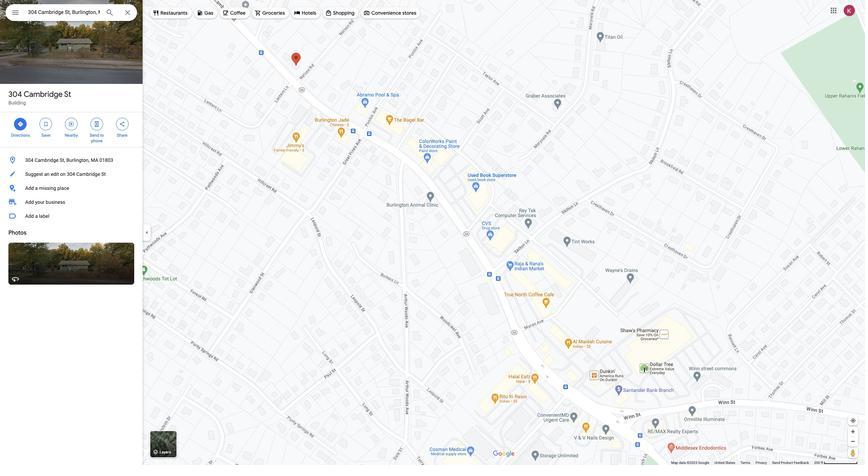 Task type: vqa. For each thing, say whether or not it's contained in the screenshot.
Hotels
yes



Task type: locate. For each thing, give the bounding box(es) containing it.
send inside send to phone
[[90, 133, 99, 138]]

nearby
[[65, 133, 78, 138]]

restaurants button
[[150, 5, 192, 21]]

add your business link
[[0, 195, 143, 209]]

cambridge inside the 304 cambridge st building
[[24, 90, 63, 99]]

0 vertical spatial a
[[35, 185, 38, 191]]

1 vertical spatial st
[[101, 171, 106, 177]]

burlington,
[[66, 157, 90, 163]]

304 cambridge st building
[[8, 90, 71, 106]]

2 a from the top
[[35, 213, 38, 219]]

3 add from the top
[[25, 213, 34, 219]]

st down the 01803
[[101, 171, 106, 177]]

send to phone
[[90, 133, 104, 143]]

1 horizontal spatial send
[[773, 461, 780, 465]]

0 horizontal spatial 304
[[8, 90, 22, 99]]

1 vertical spatial send
[[773, 461, 780, 465]]

1 add from the top
[[25, 185, 34, 191]]

footer inside google maps element
[[672, 461, 815, 465]]

coffee button
[[220, 5, 250, 21]]


[[119, 120, 125, 128]]

a inside button
[[35, 185, 38, 191]]

map
[[672, 461, 678, 465]]

shopping button
[[323, 5, 359, 21]]

2 vertical spatial cambridge
[[76, 171, 100, 177]]

cambridge for st
[[24, 90, 63, 99]]

304 right on
[[67, 171, 75, 177]]

2 horizontal spatial 304
[[67, 171, 75, 177]]

304 inside 304 cambridge st, burlington, ma 01803 button
[[25, 157, 33, 163]]


[[11, 8, 20, 17]]

304 for st,
[[25, 157, 33, 163]]

add left your at the left top of the page
[[25, 199, 34, 205]]

add down suggest
[[25, 185, 34, 191]]

photos
[[8, 229, 26, 236]]

send
[[90, 133, 99, 138], [773, 461, 780, 465]]

add inside button
[[25, 213, 34, 219]]

2 vertical spatial add
[[25, 213, 34, 219]]


[[17, 120, 24, 128]]

add a label
[[25, 213, 49, 219]]

add inside button
[[25, 185, 34, 191]]

cambridge
[[24, 90, 63, 99], [35, 157, 58, 163], [76, 171, 100, 177]]

hotels button
[[291, 5, 321, 21]]

304 Cambridge St, Burlington, MA 01803 field
[[6, 4, 137, 21]]

a left missing
[[35, 185, 38, 191]]

2 vertical spatial 304
[[67, 171, 75, 177]]

1 vertical spatial 304
[[25, 157, 33, 163]]

send inside button
[[773, 461, 780, 465]]

304 up building
[[8, 90, 22, 99]]

states
[[726, 461, 736, 465]]

send left product at the bottom right of page
[[773, 461, 780, 465]]

cambridge inside 304 cambridge st, burlington, ma 01803 button
[[35, 157, 58, 163]]

0 vertical spatial st
[[64, 90, 71, 99]]

footer
[[672, 461, 815, 465]]

add left label
[[25, 213, 34, 219]]

feedback
[[794, 461, 809, 465]]

convenience stores
[[372, 10, 417, 16]]

a inside button
[[35, 213, 38, 219]]

label
[[39, 213, 49, 219]]

1 vertical spatial add
[[25, 199, 34, 205]]

add for add a label
[[25, 213, 34, 219]]

304 cambridge st, burlington, ma 01803 button
[[0, 153, 143, 167]]

add your business
[[25, 199, 65, 205]]

1 horizontal spatial 304
[[25, 157, 33, 163]]

product
[[781, 461, 793, 465]]

show street view coverage image
[[848, 448, 859, 458]]

to
[[100, 133, 104, 138]]


[[43, 120, 49, 128]]

add a missing place button
[[0, 181, 143, 195]]

304 inside the 304 cambridge st building
[[8, 90, 22, 99]]

304 cambridge st, burlington, ma 01803
[[25, 157, 113, 163]]

0 vertical spatial add
[[25, 185, 34, 191]]

0 vertical spatial send
[[90, 133, 99, 138]]

1 vertical spatial cambridge
[[35, 157, 58, 163]]

2 add from the top
[[25, 199, 34, 205]]

a left label
[[35, 213, 38, 219]]

1 horizontal spatial st
[[101, 171, 106, 177]]

None field
[[28, 8, 100, 16]]

304
[[8, 90, 22, 99], [25, 157, 33, 163], [67, 171, 75, 177]]

st
[[64, 90, 71, 99], [101, 171, 106, 177]]

convenience
[[372, 10, 401, 16]]

add
[[25, 185, 34, 191], [25, 199, 34, 205], [25, 213, 34, 219]]

0 horizontal spatial send
[[90, 133, 99, 138]]

none field inside 304 cambridge st, burlington, ma 01803 field
[[28, 8, 100, 16]]

0 horizontal spatial st
[[64, 90, 71, 99]]

phone
[[91, 138, 103, 143]]

st,
[[60, 157, 65, 163]]

st up 
[[64, 90, 71, 99]]

footer containing map data ©2023 google
[[672, 461, 815, 465]]

200
[[815, 461, 821, 465]]

304 up suggest
[[25, 157, 33, 163]]

on
[[60, 171, 66, 177]]

1 a from the top
[[35, 185, 38, 191]]

send up phone
[[90, 133, 99, 138]]

1 vertical spatial a
[[35, 213, 38, 219]]

coffee
[[230, 10, 246, 16]]

0 vertical spatial cambridge
[[24, 90, 63, 99]]

200 ft button
[[815, 461, 858, 465]]

01803
[[100, 157, 113, 163]]

 button
[[6, 4, 25, 22]]

cambridge inside suggest an edit on 304 cambridge st button
[[76, 171, 100, 177]]

suggest an edit on 304 cambridge st
[[25, 171, 106, 177]]

cambridge down ma
[[76, 171, 100, 177]]

a
[[35, 185, 38, 191], [35, 213, 38, 219]]

groceries
[[262, 10, 285, 16]]

st inside the 304 cambridge st building
[[64, 90, 71, 99]]

send product feedback button
[[773, 461, 809, 465]]

cambridge up an
[[35, 157, 58, 163]]

0 vertical spatial 304
[[8, 90, 22, 99]]

cambridge up building
[[24, 90, 63, 99]]



Task type: describe. For each thing, give the bounding box(es) containing it.
cambridge for st,
[[35, 157, 58, 163]]

add for add your business
[[25, 199, 34, 205]]

business
[[46, 199, 65, 205]]

google
[[699, 461, 710, 465]]

your
[[35, 199, 45, 205]]

convenience stores button
[[361, 5, 421, 21]]

send product feedback
[[773, 461, 809, 465]]

google account: kenny nguyen  
(kenny.nguyen@adept.ai) image
[[844, 5, 855, 16]]

restaurants
[[161, 10, 188, 16]]

 search field
[[6, 4, 137, 22]]

missing
[[39, 185, 56, 191]]

hotels
[[302, 10, 316, 16]]

groceries button
[[252, 5, 289, 21]]

ma
[[91, 157, 98, 163]]

304 cambridge st main content
[[0, 0, 143, 465]]

zoom in image
[[851, 429, 856, 434]]

st inside suggest an edit on 304 cambridge st button
[[101, 171, 106, 177]]

add a label button
[[0, 209, 143, 223]]

save
[[41, 133, 50, 138]]

united
[[715, 461, 725, 465]]

layers
[[160, 450, 171, 455]]

actions for 304 cambridge st region
[[0, 112, 143, 147]]

united states
[[715, 461, 736, 465]]

suggest
[[25, 171, 43, 177]]

zoom out image
[[851, 439, 856, 444]]

terms
[[741, 461, 751, 465]]

stores
[[402, 10, 417, 16]]

google maps element
[[0, 0, 866, 465]]

share
[[117, 133, 128, 138]]

building
[[8, 100, 26, 106]]

send for send to phone
[[90, 133, 99, 138]]

ft
[[821, 461, 824, 465]]

gas button
[[194, 5, 218, 21]]

data
[[679, 461, 686, 465]]

place
[[57, 185, 69, 191]]

200 ft
[[815, 461, 824, 465]]

a for label
[[35, 213, 38, 219]]

show your location image
[[850, 418, 857, 424]]

gas
[[204, 10, 213, 16]]

privacy button
[[756, 461, 767, 465]]

map data ©2023 google
[[672, 461, 710, 465]]

©2023
[[687, 461, 698, 465]]

terms button
[[741, 461, 751, 465]]

united states button
[[715, 461, 736, 465]]

a for missing
[[35, 185, 38, 191]]


[[94, 120, 100, 128]]

add a missing place
[[25, 185, 69, 191]]

an
[[44, 171, 50, 177]]

304 inside suggest an edit on 304 cambridge st button
[[67, 171, 75, 177]]

304 for st
[[8, 90, 22, 99]]

edit
[[51, 171, 59, 177]]


[[68, 120, 74, 128]]

collapse side panel image
[[143, 229, 151, 236]]

directions
[[11, 133, 30, 138]]

add for add a missing place
[[25, 185, 34, 191]]

suggest an edit on 304 cambridge st button
[[0, 167, 143, 181]]

send for send product feedback
[[773, 461, 780, 465]]

shopping
[[333, 10, 355, 16]]

privacy
[[756, 461, 767, 465]]



